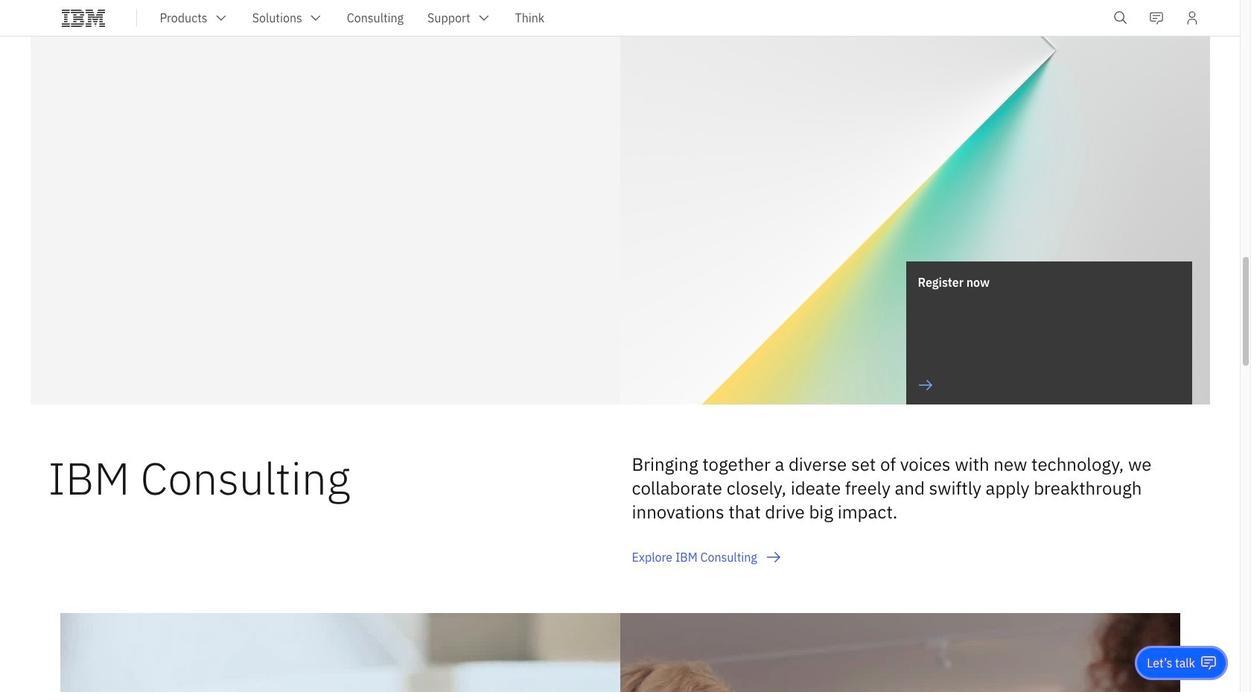Task type: describe. For each thing, give the bounding box(es) containing it.
let's talk element
[[1148, 655, 1196, 671]]



